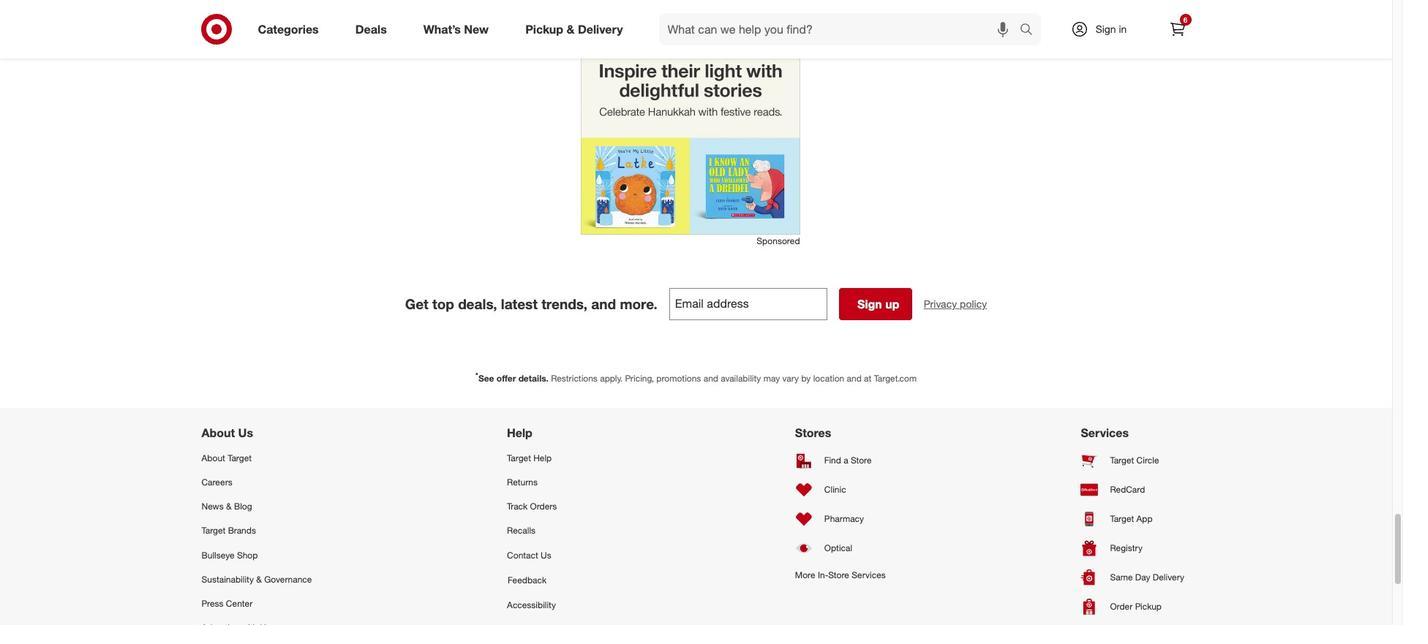 Task type: locate. For each thing, give the bounding box(es) containing it.
2 vertical spatial &
[[256, 574, 262, 585]]

target for target circle
[[1111, 455, 1135, 466]]

in-
[[818, 570, 829, 581]]

0 horizontal spatial services
[[852, 570, 886, 581]]

1 vertical spatial sign
[[858, 297, 882, 312]]

search button
[[1013, 13, 1048, 48]]

promotions
[[657, 373, 701, 384]]

target for target app
[[1111, 514, 1135, 525]]

show more
[[202, 10, 247, 21]]

track
[[507, 501, 528, 512]]

target down news
[[202, 526, 226, 537]]

pickup right order
[[1136, 602, 1162, 613]]

about up the about target
[[202, 426, 235, 441]]

1 horizontal spatial help
[[534, 453, 552, 464]]

and left availability
[[704, 373, 719, 384]]

0 vertical spatial store
[[851, 455, 872, 466]]

1 vertical spatial store
[[829, 570, 850, 581]]

offer
[[497, 373, 516, 384]]

0 vertical spatial sign
[[1096, 23, 1117, 35]]

services down the 'optical' link
[[852, 570, 886, 581]]

1 horizontal spatial us
[[541, 550, 552, 561]]

us right contact
[[541, 550, 552, 561]]

* see offer details. restrictions apply. pricing, promotions and availability may vary by location and at target.com
[[476, 371, 917, 384]]

1 horizontal spatial sign
[[1096, 23, 1117, 35]]

sign
[[1096, 23, 1117, 35], [858, 297, 882, 312]]

sustainability & governance link
[[202, 568, 312, 592]]

1 vertical spatial help
[[534, 453, 552, 464]]

bullseye shop link
[[202, 543, 312, 568]]

1 horizontal spatial &
[[256, 574, 262, 585]]

us
[[238, 426, 253, 441], [541, 550, 552, 561]]

target left app
[[1111, 514, 1135, 525]]

pickup right new
[[526, 22, 564, 36]]

target left the circle
[[1111, 455, 1135, 466]]

1 horizontal spatial store
[[851, 455, 872, 466]]

target inside target help 'link'
[[507, 453, 531, 464]]

find a store
[[825, 455, 872, 466]]

sign left up
[[858, 297, 882, 312]]

target inside target app link
[[1111, 514, 1135, 525]]

0 vertical spatial services
[[1081, 426, 1129, 441]]

pickup & delivery link
[[513, 13, 642, 45]]

2 about from the top
[[202, 453, 225, 464]]

0 horizontal spatial and
[[592, 296, 616, 312]]

press center
[[202, 599, 253, 609]]

delivery inside 'link'
[[1153, 573, 1185, 584]]

sign in
[[1096, 23, 1127, 35]]

help up target help
[[507, 426, 533, 441]]

search
[[1013, 23, 1048, 38]]

1 vertical spatial &
[[226, 501, 232, 512]]

None text field
[[669, 288, 828, 320]]

top
[[433, 296, 454, 312]]

target inside target circle link
[[1111, 455, 1135, 466]]

& for delivery
[[567, 22, 575, 36]]

redcard link
[[1081, 476, 1191, 505]]

0 vertical spatial help
[[507, 426, 533, 441]]

1 vertical spatial us
[[541, 550, 552, 561]]

0 horizontal spatial store
[[829, 570, 850, 581]]

registry link
[[1081, 534, 1191, 564]]

returns link
[[507, 471, 600, 495]]

pricing,
[[625, 373, 654, 384]]

same
[[1111, 573, 1133, 584]]

*
[[476, 371, 479, 380]]

store
[[851, 455, 872, 466], [829, 570, 850, 581]]

up
[[886, 297, 900, 312]]

0 vertical spatial about
[[202, 426, 235, 441]]

help
[[507, 426, 533, 441], [534, 453, 552, 464]]

services up target circle
[[1081, 426, 1129, 441]]

about up careers
[[202, 453, 225, 464]]

press center link
[[202, 592, 312, 616]]

and left more.
[[592, 296, 616, 312]]

brands
[[228, 526, 256, 537]]

sign for sign up
[[858, 297, 882, 312]]

0 vertical spatial &
[[567, 22, 575, 36]]

help up returns 'link'
[[534, 453, 552, 464]]

app
[[1137, 514, 1153, 525]]

1 horizontal spatial pickup
[[1136, 602, 1162, 613]]

sign inside 'sign up' button
[[858, 297, 882, 312]]

find a store link
[[795, 446, 886, 476]]

pharmacy
[[825, 514, 864, 525]]

show
[[202, 10, 224, 21]]

target inside target brands link
[[202, 526, 226, 537]]

careers link
[[202, 471, 312, 495]]

sign inside sign in link
[[1096, 23, 1117, 35]]

2 horizontal spatial &
[[567, 22, 575, 36]]

clinic link
[[795, 476, 886, 505]]

deals,
[[458, 296, 497, 312]]

contact us link
[[507, 543, 600, 568]]

same day delivery
[[1111, 573, 1185, 584]]

a
[[844, 455, 849, 466]]

0 horizontal spatial pickup
[[526, 22, 564, 36]]

0 horizontal spatial &
[[226, 501, 232, 512]]

track orders link
[[507, 495, 600, 519]]

careers
[[202, 477, 233, 488]]

0 horizontal spatial delivery
[[578, 22, 623, 36]]

vary
[[783, 373, 799, 384]]

about for about us
[[202, 426, 235, 441]]

& for governance
[[256, 574, 262, 585]]

&
[[567, 22, 575, 36], [226, 501, 232, 512], [256, 574, 262, 585]]

sign up button
[[839, 288, 912, 320]]

0 vertical spatial delivery
[[578, 22, 623, 36]]

latest
[[501, 296, 538, 312]]

delivery
[[578, 22, 623, 36], [1153, 573, 1185, 584]]

store inside "link"
[[851, 455, 872, 466]]

bullseye
[[202, 550, 235, 561]]

6 link
[[1162, 13, 1194, 45]]

1 horizontal spatial delivery
[[1153, 573, 1185, 584]]

about
[[202, 426, 235, 441], [202, 453, 225, 464]]

contact us
[[507, 550, 552, 561]]

sign in link
[[1059, 13, 1150, 45]]

what's new
[[424, 22, 489, 36]]

accessibility link
[[507, 593, 600, 618]]

help inside 'link'
[[534, 453, 552, 464]]

and left at
[[847, 373, 862, 384]]

bullseye shop
[[202, 550, 258, 561]]

details.
[[519, 373, 549, 384]]

privacy policy link
[[924, 297, 987, 312]]

press
[[202, 599, 224, 609]]

target for target help
[[507, 453, 531, 464]]

sustainability & governance
[[202, 574, 312, 585]]

0 vertical spatial us
[[238, 426, 253, 441]]

store right the a
[[851, 455, 872, 466]]

0 horizontal spatial sign
[[858, 297, 882, 312]]

categories
[[258, 22, 319, 36]]

1 vertical spatial delivery
[[1153, 573, 1185, 584]]

deals link
[[343, 13, 405, 45]]

about inside "link"
[[202, 453, 225, 464]]

0 horizontal spatial us
[[238, 426, 253, 441]]

target down about us
[[228, 453, 252, 464]]

store for a
[[851, 455, 872, 466]]

1 horizontal spatial services
[[1081, 426, 1129, 441]]

store down the 'optical' link
[[829, 570, 850, 581]]

at
[[864, 373, 872, 384]]

target brands link
[[202, 519, 312, 543]]

sign left in
[[1096, 23, 1117, 35]]

services
[[1081, 426, 1129, 441], [852, 570, 886, 581]]

more
[[227, 10, 247, 21]]

1 vertical spatial about
[[202, 453, 225, 464]]

sign for sign in
[[1096, 23, 1117, 35]]

1 about from the top
[[202, 426, 235, 441]]

us up about target "link"
[[238, 426, 253, 441]]

target app
[[1111, 514, 1153, 525]]

center
[[226, 599, 253, 609]]

target up 'returns'
[[507, 453, 531, 464]]

deals
[[355, 22, 387, 36]]



Task type: describe. For each thing, give the bounding box(es) containing it.
& for blog
[[226, 501, 232, 512]]

trends,
[[542, 296, 588, 312]]

get top deals, latest trends, and more.
[[405, 296, 658, 312]]

what's new link
[[411, 13, 507, 45]]

accessibility
[[507, 600, 556, 611]]

contact
[[507, 550, 539, 561]]

what's
[[424, 22, 461, 36]]

sustainability
[[202, 574, 254, 585]]

about us
[[202, 426, 253, 441]]

policy
[[960, 298, 987, 310]]

more in-store services
[[795, 570, 886, 581]]

0 horizontal spatial help
[[507, 426, 533, 441]]

sponsored
[[757, 235, 800, 246]]

target app link
[[1081, 505, 1191, 534]]

privacy
[[924, 298, 957, 310]]

0 vertical spatial pickup
[[526, 22, 564, 36]]

store for in-
[[829, 570, 850, 581]]

orders
[[530, 501, 557, 512]]

about for about target
[[202, 453, 225, 464]]

clinic
[[825, 485, 847, 496]]

see
[[479, 373, 494, 384]]

target.com
[[874, 373, 917, 384]]

news & blog link
[[202, 495, 312, 519]]

1 horizontal spatial and
[[704, 373, 719, 384]]

order pickup link
[[1081, 593, 1191, 622]]

us for about us
[[238, 426, 253, 441]]

about target
[[202, 453, 252, 464]]

more in-store services link
[[795, 564, 886, 588]]

circle
[[1137, 455, 1160, 466]]

by
[[802, 373, 811, 384]]

same day delivery link
[[1081, 564, 1191, 593]]

delivery for same day delivery
[[1153, 573, 1185, 584]]

privacy policy
[[924, 298, 987, 310]]

pharmacy link
[[795, 505, 886, 534]]

target for target brands
[[202, 526, 226, 537]]

target help
[[507, 453, 552, 464]]

target circle
[[1111, 455, 1160, 466]]

day
[[1136, 573, 1151, 584]]

advertisement region
[[581, 52, 800, 235]]

track orders
[[507, 501, 557, 512]]

new
[[464, 22, 489, 36]]

restrictions
[[551, 373, 598, 384]]

location
[[814, 373, 845, 384]]

feedback
[[508, 575, 547, 586]]

availability
[[721, 373, 761, 384]]

What can we help you find? suggestions appear below search field
[[659, 13, 1024, 45]]

show more button
[[196, 4, 254, 28]]

may
[[764, 373, 780, 384]]

6
[[1184, 15, 1188, 24]]

target help link
[[507, 446, 600, 471]]

sign up
[[858, 297, 900, 312]]

redcard
[[1111, 485, 1146, 496]]

returns
[[507, 477, 538, 488]]

news & blog
[[202, 501, 252, 512]]

optical
[[825, 543, 853, 554]]

us for contact us
[[541, 550, 552, 561]]

pickup & delivery
[[526, 22, 623, 36]]

recalls
[[507, 526, 536, 537]]

delivery for pickup & delivery
[[578, 22, 623, 36]]

find
[[825, 455, 842, 466]]

about target link
[[202, 446, 312, 471]]

stores
[[795, 426, 832, 441]]

2 horizontal spatial and
[[847, 373, 862, 384]]

more
[[795, 570, 816, 581]]

apply.
[[600, 373, 623, 384]]

more.
[[620, 296, 658, 312]]

1 vertical spatial pickup
[[1136, 602, 1162, 613]]

order
[[1111, 602, 1133, 613]]

categories link
[[246, 13, 337, 45]]

target inside about target "link"
[[228, 453, 252, 464]]

optical link
[[795, 534, 886, 564]]

1 vertical spatial services
[[852, 570, 886, 581]]

target circle link
[[1081, 446, 1191, 476]]

order pickup
[[1111, 602, 1162, 613]]

target brands
[[202, 526, 256, 537]]

shop
[[237, 550, 258, 561]]

in
[[1119, 23, 1127, 35]]

recalls link
[[507, 519, 600, 543]]

blog
[[234, 501, 252, 512]]



Task type: vqa. For each thing, say whether or not it's contained in the screenshot.
"Hi,"
no



